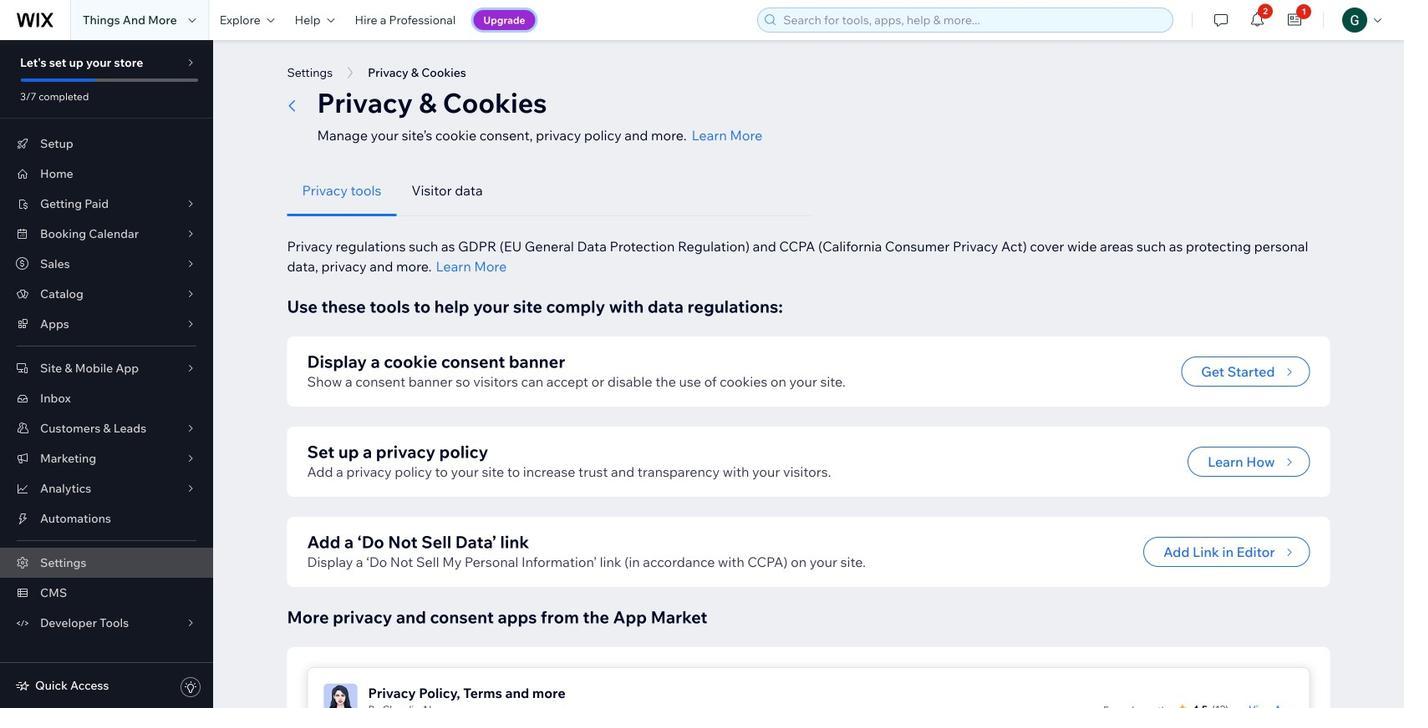 Task type: locate. For each thing, give the bounding box(es) containing it.
privacy policy, terms and more icon image
[[323, 680, 358, 709]]

tab list
[[287, 165, 812, 216]]

sidebar element
[[0, 40, 213, 709]]



Task type: describe. For each thing, give the bounding box(es) containing it.
Search for tools, apps, help & more... field
[[778, 8, 1168, 32]]



Task type: vqa. For each thing, say whether or not it's contained in the screenshot.
Search for tools, apps, help & more... field
yes



